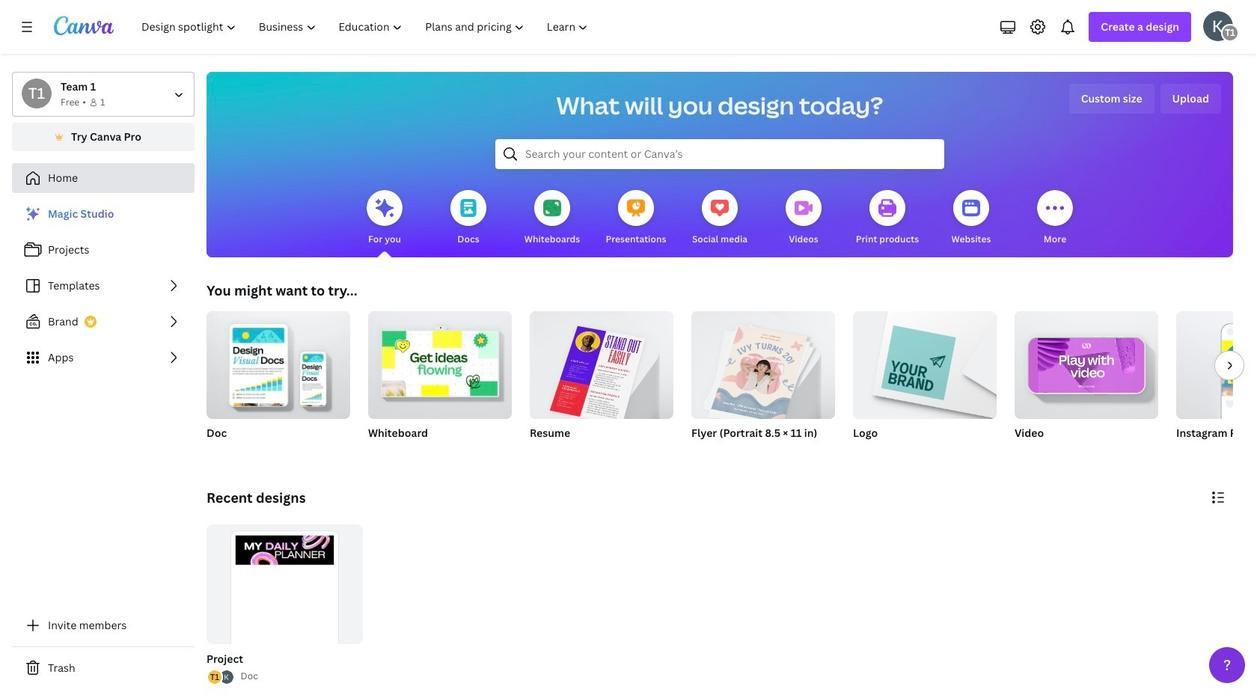 Task type: vqa. For each thing, say whether or not it's contained in the screenshot.
Team 1 element
yes



Task type: locate. For each thing, give the bounding box(es) containing it.
team 1 element
[[1222, 24, 1240, 42], [22, 79, 52, 109]]

1 vertical spatial list
[[207, 670, 235, 686]]

group
[[207, 305, 350, 460], [207, 305, 350, 419], [368, 305, 512, 460], [368, 305, 512, 419], [530, 305, 674, 460], [530, 305, 674, 426], [692, 305, 835, 460], [692, 305, 835, 424], [853, 305, 997, 460], [853, 305, 997, 419], [1015, 305, 1159, 460], [1015, 305, 1159, 419], [1177, 311, 1257, 460], [1177, 311, 1257, 419], [204, 525, 363, 686], [207, 525, 363, 684]]

Switch to another team button
[[12, 72, 195, 117]]

team 1 image
[[1222, 24, 1240, 42]]

1 horizontal spatial team 1 element
[[1222, 24, 1240, 42]]

1 horizontal spatial list
[[207, 670, 235, 686]]

0 vertical spatial team 1 element
[[1222, 24, 1240, 42]]

0 horizontal spatial team 1 element
[[22, 79, 52, 109]]

0 horizontal spatial list
[[12, 199, 195, 373]]

list
[[12, 199, 195, 373], [207, 670, 235, 686]]

top level navigation element
[[132, 12, 601, 42]]

0 vertical spatial list
[[12, 199, 195, 373]]

None search field
[[496, 139, 945, 169]]

1 vertical spatial team 1 element
[[22, 79, 52, 109]]



Task type: describe. For each thing, give the bounding box(es) containing it.
Search search field
[[525, 140, 915, 168]]

kendall parks image
[[1204, 11, 1234, 41]]

team 1 image
[[22, 79, 52, 109]]

team 1 element inside switch to another team button
[[22, 79, 52, 109]]



